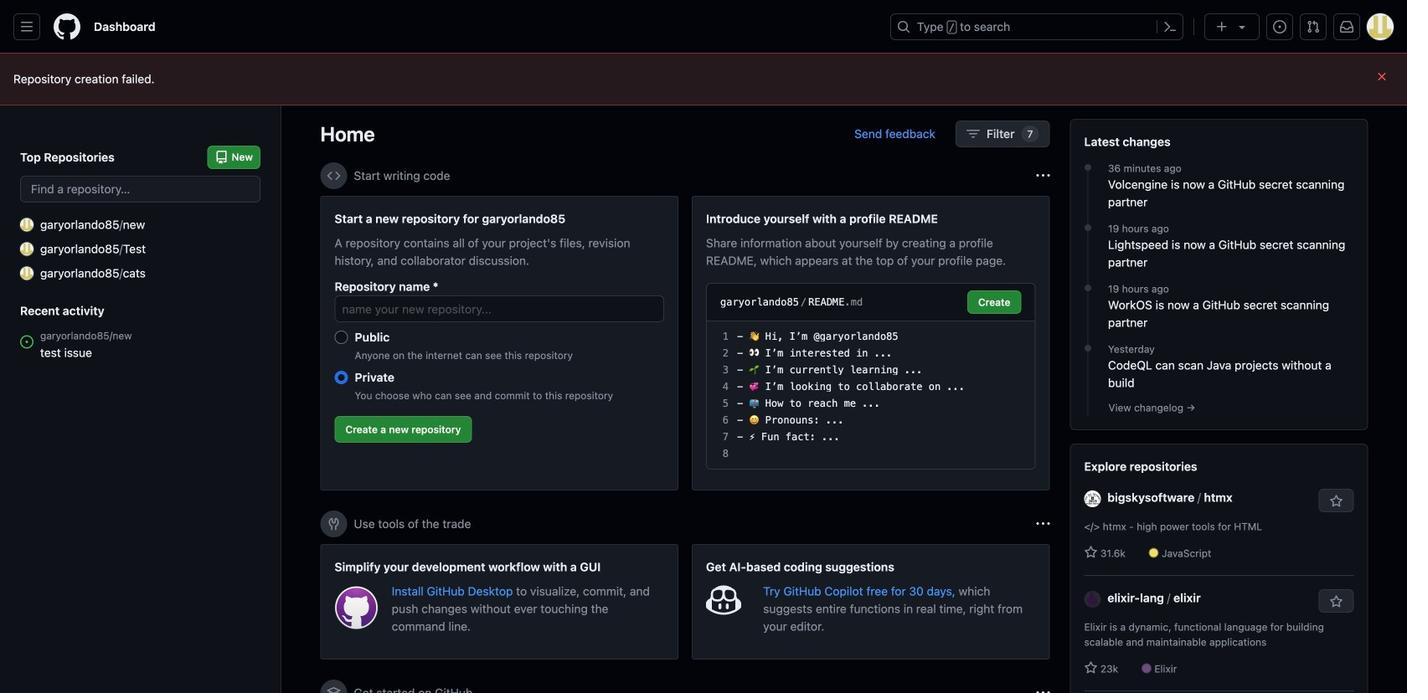 Task type: describe. For each thing, give the bounding box(es) containing it.
@elixir-lang profile image
[[1084, 591, 1101, 608]]

open issue image
[[20, 335, 34, 349]]

explore repositories navigation
[[1070, 444, 1368, 694]]

none radio inside start a new repository element
[[335, 371, 348, 384]]

2 dot fill image from the top
[[1081, 342, 1095, 355]]

dismiss this message image
[[1375, 70, 1389, 83]]

mortar board image
[[327, 687, 340, 694]]

simplify your development workflow with a gui element
[[320, 544, 678, 660]]

notifications image
[[1340, 20, 1354, 34]]

Top Repositories search field
[[20, 176, 261, 203]]

explore element
[[1070, 119, 1368, 694]]

introduce yourself with a profile readme element
[[692, 196, 1050, 491]]

test image
[[20, 242, 34, 256]]

tools image
[[327, 518, 340, 531]]

filter image
[[967, 127, 980, 141]]

homepage image
[[54, 13, 80, 40]]

why am i seeing this? image
[[1037, 687, 1050, 694]]

git pull request image
[[1307, 20, 1320, 34]]

1 dot fill image from the top
[[1081, 161, 1095, 174]]

1 dot fill image from the top
[[1081, 221, 1095, 235]]

name your new repository... text field
[[335, 296, 664, 322]]

why am i seeing this? image for get ai-based coding suggestions element
[[1037, 518, 1050, 531]]



Task type: locate. For each thing, give the bounding box(es) containing it.
Find a repository… text field
[[20, 176, 261, 203]]

none radio inside start a new repository element
[[335, 331, 348, 344]]

star image
[[1084, 546, 1098, 560]]

cats image
[[20, 267, 34, 280]]

1 vertical spatial why am i seeing this? image
[[1037, 518, 1050, 531]]

star image
[[1084, 662, 1098, 675]]

1 star this repository image from the top
[[1330, 495, 1343, 508]]

dot fill image
[[1081, 221, 1095, 235], [1081, 342, 1095, 355]]

star this repository image for @bigskysoftware profile "image"
[[1330, 495, 1343, 508]]

why am i seeing this? image for introduce yourself with a profile readme element
[[1037, 169, 1050, 183]]

1 why am i seeing this? image from the top
[[1037, 169, 1050, 183]]

1 vertical spatial dot fill image
[[1081, 281, 1095, 295]]

None radio
[[335, 331, 348, 344]]

@bigskysoftware profile image
[[1084, 491, 1101, 507]]

start a new repository element
[[320, 196, 678, 491]]

2 star this repository image from the top
[[1330, 596, 1343, 609]]

0 vertical spatial dot fill image
[[1081, 161, 1095, 174]]

2 why am i seeing this? image from the top
[[1037, 518, 1050, 531]]

1 vertical spatial dot fill image
[[1081, 342, 1095, 355]]

dot fill image
[[1081, 161, 1095, 174], [1081, 281, 1095, 295]]

0 vertical spatial why am i seeing this? image
[[1037, 169, 1050, 183]]

code image
[[327, 169, 340, 183]]

None radio
[[335, 371, 348, 384]]

alert
[[13, 70, 1394, 88]]

0 vertical spatial star this repository image
[[1330, 495, 1343, 508]]

star this repository image
[[1330, 495, 1343, 508], [1330, 596, 1343, 609]]

1 vertical spatial star this repository image
[[1330, 596, 1343, 609]]

triangle down image
[[1236, 20, 1249, 34]]

command palette image
[[1163, 20, 1177, 34]]

star this repository image for the @elixir-lang profile image
[[1330, 596, 1343, 609]]

issue opened image
[[1273, 20, 1287, 34]]

None submit
[[967, 291, 1021, 314]]

none submit inside introduce yourself with a profile readme element
[[967, 291, 1021, 314]]

why am i seeing this? image
[[1037, 169, 1050, 183], [1037, 518, 1050, 531]]

get ai-based coding suggestions element
[[692, 544, 1050, 660]]

plus image
[[1215, 20, 1229, 33]]

github desktop image
[[335, 586, 378, 630]]

new image
[[20, 218, 34, 232]]

2 dot fill image from the top
[[1081, 281, 1095, 295]]

0 vertical spatial dot fill image
[[1081, 221, 1095, 235]]



Task type: vqa. For each thing, say whether or not it's contained in the screenshot.
left contents
no



